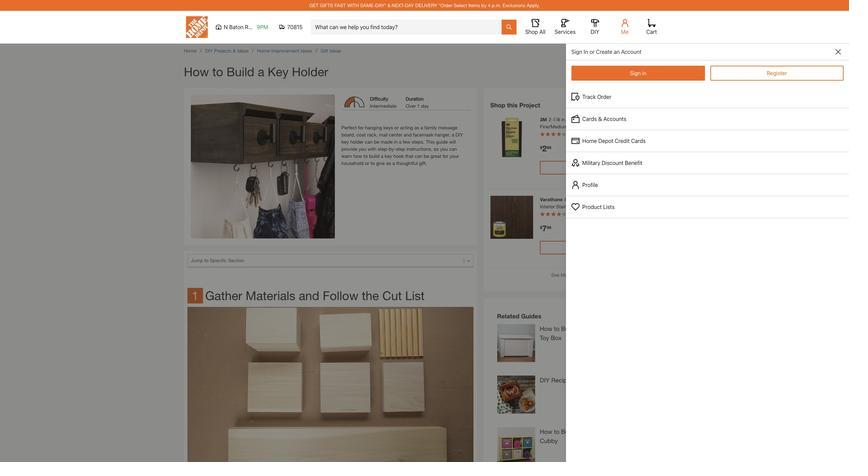 Task type: vqa. For each thing, say whether or not it's contained in the screenshot.
'AND'
yes



Task type: locate. For each thing, give the bounding box(es) containing it.
$ inside $ 2 98
[[540, 145, 543, 150]]

0 horizontal spatial sign
[[572, 49, 583, 55]]

98 inside $ 7 98
[[547, 225, 552, 230]]

2 horizontal spatial or
[[590, 49, 595, 55]]

$ down 'fine/medium'
[[540, 145, 543, 150]]

with
[[368, 146, 377, 152]]

0 vertical spatial &
[[388, 2, 391, 8]]

4-
[[572, 117, 576, 122]]

cart
[[647, 29, 657, 35], [591, 164, 603, 172], [591, 244, 603, 252]]

sign
[[572, 49, 583, 55], [630, 70, 641, 76]]

0 horizontal spatial ideas
[[237, 48, 249, 54]]

8 oz. dark walnut classic wood interior stain
[[540, 197, 633, 210]]

0 vertical spatial can
[[365, 139, 373, 145]]

0 horizontal spatial and
[[299, 289, 320, 303]]

0 vertical spatial box
[[551, 334, 562, 342]]

1 horizontal spatial box
[[572, 377, 583, 384]]

how inside how to build a diy toy box
[[540, 325, 553, 333]]

shop left this
[[491, 101, 506, 109]]

key down by-
[[385, 153, 392, 159]]

select
[[454, 2, 467, 8]]

0 horizontal spatial )
[[576, 134, 577, 138]]

1 vertical spatial as
[[386, 160, 391, 166]]

& right day*
[[388, 2, 391, 8]]

1 vertical spatial 98
[[547, 225, 552, 230]]

cart link
[[645, 19, 659, 35]]

0 vertical spatial shop
[[526, 29, 538, 35]]

1 horizontal spatial in.
[[584, 117, 589, 122]]

add up more
[[570, 244, 582, 252]]

0 horizontal spatial in.
[[562, 117, 567, 122]]

1
[[417, 103, 420, 109], [192, 289, 199, 303]]

2 7/8 from the left
[[576, 117, 583, 122]]

in inside perfect for hanging keys or acting as a family message board, coat rack, mail center and facemask hanger, a diy key holder can be made in a few steps. this guide will provide you with step-by-step instructions, so you can learn how to build a key hook that can be great for your household or to give as a thoughtful gift.
[[394, 139, 398, 145]]

household
[[342, 160, 364, 166]]

home improvement ideas
[[257, 48, 312, 54]]

add for 2
[[570, 164, 582, 172]]

hook
[[394, 153, 404, 159]]

for up coat
[[358, 125, 364, 131]]

1 you from the left
[[359, 146, 367, 152]]

0 vertical spatial add
[[570, 164, 582, 172]]

1 horizontal spatial can
[[415, 153, 423, 159]]

& right the projects
[[233, 48, 236, 54]]

add to cart for 2
[[570, 164, 603, 172]]

diy inside perfect for hanging keys or acting as a family message board, coat rack, mail center and facemask hanger, a diy key holder can be made in a few steps. this guide will provide you with step-by-step instructions, so you can learn how to build a key hook that can be great for your household or to give as a thoughtful gift.
[[456, 132, 463, 138]]

box right the toy
[[551, 334, 562, 342]]

how up the toy
[[540, 325, 553, 333]]

0 horizontal spatial in
[[394, 139, 398, 145]]

to
[[212, 64, 223, 79], [364, 153, 368, 159], [371, 160, 375, 166], [583, 164, 589, 172], [583, 244, 589, 252], [204, 258, 209, 264], [554, 325, 560, 333], [554, 428, 560, 436]]

1 7/8 from the left
[[553, 117, 560, 122]]

home left improvement
[[257, 48, 270, 54]]

diy inside button
[[591, 29, 600, 35]]

1 vertical spatial &
[[233, 48, 236, 54]]

profile
[[583, 182, 598, 188]]

be up gift. at the top
[[424, 153, 429, 159]]

0 vertical spatial build
[[227, 64, 255, 79]]

stain
[[557, 204, 567, 210]]

0 vertical spatial be
[[374, 139, 380, 145]]

cart for 7
[[591, 244, 603, 252]]

by-
[[389, 146, 396, 152]]

can down will
[[449, 146, 457, 152]]

key
[[268, 64, 289, 79]]

in. left x
[[562, 117, 567, 122]]

2-7/8 in. x 4-7/8 in. 100, 180 fine/medium all-purpose sanding sponge
[[540, 117, 631, 130]]

2 add to cart from the top
[[570, 244, 603, 252]]

for
[[358, 125, 364, 131], [443, 153, 449, 159]]

0 horizontal spatial box
[[551, 334, 562, 342]]

wood
[[620, 197, 633, 202]]

0 vertical spatial add to cart
[[570, 164, 603, 172]]

more
[[561, 272, 572, 278]]

1 vertical spatial shop
[[491, 101, 506, 109]]

98 inside $ 2 98
[[547, 145, 552, 150]]

and inside perfect for hanging keys or acting as a family message board, coat rack, mail center and facemask hanger, a diy key holder can be made in a few steps. this guide will provide you with step-by-step instructions, so you can learn how to build a key hook that can be great for your household or to give as a thoughtful gift.
[[404, 132, 412, 138]]

discount
[[602, 160, 624, 166]]

0 horizontal spatial cards
[[583, 116, 597, 122]]

0 horizontal spatial you
[[359, 146, 367, 152]]

0 vertical spatial )
[[576, 134, 577, 138]]

1 horizontal spatial home
[[257, 48, 270, 54]]

or right in
[[590, 49, 595, 55]]

me button
[[614, 19, 636, 35]]

add left military
[[570, 164, 582, 172]]

accounts
[[604, 116, 627, 122]]

for left your
[[443, 153, 449, 159]]

1 horizontal spatial in
[[643, 70, 647, 76]]

over
[[406, 103, 416, 109]]

& up sanding
[[599, 116, 602, 122]]

key down board,
[[342, 139, 349, 145]]

2 horizontal spatial ideas
[[330, 48, 341, 54]]

kids
[[582, 428, 594, 436]]

cards right "credit"
[[632, 138, 646, 144]]

or up center
[[395, 125, 399, 131]]

1 horizontal spatial )
[[578, 214, 579, 218]]

2 vertical spatial cart
[[591, 244, 603, 252]]

0 horizontal spatial home
[[184, 48, 197, 54]]

1 add from the top
[[570, 164, 582, 172]]

shop left the all
[[526, 29, 538, 35]]

$ for 2
[[540, 145, 543, 150]]

2 vertical spatial build
[[561, 428, 575, 436]]

you down guide
[[440, 146, 448, 152]]

add to cart button
[[540, 161, 633, 175], [540, 241, 633, 255]]

build for kids
[[561, 428, 575, 436]]

can
[[365, 139, 373, 145], [449, 146, 457, 152], [415, 153, 423, 159]]

family
[[425, 125, 437, 131]]

1 horizontal spatial 1
[[417, 103, 420, 109]]

2 vertical spatial &
[[599, 116, 602, 122]]

0 vertical spatial key
[[342, 139, 349, 145]]

1 vertical spatial sign
[[630, 70, 641, 76]]

8 oz. dark walnut classic wood interior stain image
[[491, 196, 534, 239]]

be down 'rack,' on the left top of the page
[[374, 139, 380, 145]]

gift ideas link
[[321, 48, 341, 54]]

how for how to build a kids cubby
[[540, 428, 553, 436]]

acting
[[400, 125, 413, 131]]

1 horizontal spatial ideas
[[301, 48, 312, 54]]

1 vertical spatial key
[[385, 153, 392, 159]]

menu
[[566, 86, 850, 218]]

1 vertical spatial be
[[424, 153, 429, 159]]

how up cubby
[[540, 428, 553, 436]]

projects
[[214, 48, 232, 54]]

home down purpose
[[583, 138, 597, 144]]

menu containing track order
[[566, 86, 850, 218]]

2 vertical spatial or
[[365, 160, 369, 166]]

how inside how to build a kids cubby
[[540, 428, 553, 436]]

1 vertical spatial cards
[[632, 138, 646, 144]]

and
[[404, 132, 412, 138], [299, 289, 320, 303]]

give
[[376, 160, 385, 166]]

1 98 from the top
[[547, 145, 552, 150]]

0 horizontal spatial as
[[386, 160, 391, 166]]

build inside how to build a diy toy box
[[561, 325, 575, 333]]

1 horizontal spatial shop
[[526, 29, 538, 35]]

1 horizontal spatial you
[[440, 146, 448, 152]]

70815 button
[[279, 24, 303, 31]]

0 horizontal spatial can
[[365, 139, 373, 145]]

1 horizontal spatial or
[[395, 125, 399, 131]]

1 vertical spatial $
[[540, 225, 543, 230]]

home link
[[184, 48, 197, 54]]

ideas left gift at the left top of page
[[301, 48, 312, 54]]

$ down interior
[[540, 225, 543, 230]]

box right recipe
[[572, 377, 583, 384]]

add to cart button for 2
[[540, 161, 633, 175]]

1 vertical spatial in
[[394, 139, 398, 145]]

coat
[[357, 132, 366, 138]]

1 add to cart button from the top
[[540, 161, 633, 175]]

0 vertical spatial 1
[[417, 103, 420, 109]]

) down all-
[[576, 134, 577, 138]]

see more
[[552, 272, 572, 278]]

cards
[[583, 116, 597, 122], [632, 138, 646, 144]]

1 vertical spatial how
[[540, 325, 553, 333]]

diy projects & ideas link
[[205, 48, 249, 54]]

or down the build
[[365, 160, 369, 166]]

1 $ from the top
[[540, 145, 543, 150]]

7/8 up purpose
[[576, 117, 583, 122]]

oz.
[[569, 197, 575, 202]]

0 vertical spatial for
[[358, 125, 364, 131]]

a
[[258, 64, 264, 79], [421, 125, 423, 131], [452, 132, 454, 138], [399, 139, 402, 145], [381, 153, 384, 159], [393, 160, 395, 166], [577, 325, 580, 333], [577, 428, 580, 436]]

0 vertical spatial 98
[[547, 145, 552, 150]]

next-
[[392, 2, 405, 8]]

ideas
[[237, 48, 249, 54], [301, 48, 312, 54], [330, 48, 341, 54]]

7/8 up 'fine/medium'
[[553, 117, 560, 122]]

0 horizontal spatial or
[[365, 160, 369, 166]]

can down instructions,
[[415, 153, 423, 159]]

a inside how to build a kids cubby
[[577, 428, 580, 436]]

1 vertical spatial cart
[[591, 164, 603, 172]]

2 add to cart button from the top
[[540, 241, 633, 255]]

1 horizontal spatial as
[[415, 125, 420, 131]]

98 down interior
[[547, 225, 552, 230]]

4186
[[569, 214, 578, 218]]

depot
[[599, 138, 614, 144]]

$ inside $ 7 98
[[540, 225, 543, 230]]

7
[[543, 224, 547, 233]]

$ for 7
[[540, 225, 543, 230]]

home
[[184, 48, 197, 54], [257, 48, 270, 54], [583, 138, 597, 144]]

shop
[[526, 29, 538, 35], [491, 101, 506, 109]]

0 horizontal spatial 1
[[192, 289, 199, 303]]

1 horizontal spatial key
[[385, 153, 392, 159]]

0 vertical spatial or
[[590, 49, 595, 55]]

sponge
[[614, 124, 631, 130]]

1 horizontal spatial and
[[404, 132, 412, 138]]

2 in. from the left
[[584, 117, 589, 122]]

sign down account
[[630, 70, 641, 76]]

sign in link
[[572, 66, 705, 81]]

keys
[[384, 125, 393, 131]]

intermediate
[[370, 103, 397, 109]]

1 horizontal spatial 7/8
[[576, 117, 583, 122]]

1 vertical spatial or
[[395, 125, 399, 131]]

2 vertical spatial how
[[540, 428, 553, 436]]

shop for shop this project
[[491, 101, 506, 109]]

add for 7
[[570, 244, 582, 252]]

1 horizontal spatial for
[[443, 153, 449, 159]]

services
[[555, 29, 576, 35]]

to inside how to build a diy toy box
[[554, 325, 560, 333]]

1 ideas from the left
[[237, 48, 249, 54]]

0 horizontal spatial 7/8
[[553, 117, 560, 122]]

7/8
[[553, 117, 560, 122], [576, 117, 583, 122]]

a inside how to build a diy toy box
[[577, 325, 580, 333]]

1 vertical spatial can
[[449, 146, 457, 152]]

1 left day
[[417, 103, 420, 109]]

box inside how to build a diy toy box
[[551, 334, 562, 342]]

perfect
[[342, 125, 357, 131]]

difficulty
[[370, 96, 388, 102]]

1 vertical spatial add to cart button
[[540, 241, 633, 255]]

toy
[[540, 334, 549, 342]]

1 vertical spatial )
[[578, 214, 579, 218]]

2 98 from the top
[[547, 225, 552, 230]]

) right (
[[578, 214, 579, 218]]

0 horizontal spatial key
[[342, 139, 349, 145]]

2 horizontal spatial home
[[583, 138, 597, 144]]

in. up purpose
[[584, 117, 589, 122]]

order
[[598, 94, 612, 100]]

0 horizontal spatial be
[[374, 139, 380, 145]]

1 vertical spatial for
[[443, 153, 449, 159]]

ideas right gift at the left top of page
[[330, 48, 341, 54]]

in.
[[562, 117, 567, 122], [584, 117, 589, 122]]

2 vertical spatial can
[[415, 153, 423, 159]]

0 horizontal spatial &
[[233, 48, 236, 54]]

2-7/8 in. x 4-7/8 in. 100, 180 fine/medium all-purpose sanding sponge image
[[491, 116, 534, 159]]

home for home link
[[184, 48, 197, 54]]

1 vertical spatial add to cart
[[570, 244, 603, 252]]

2 $ from the top
[[540, 225, 543, 230]]

3m
[[540, 117, 547, 122]]

2 add from the top
[[570, 244, 582, 252]]

0 vertical spatial add to cart button
[[540, 161, 633, 175]]

shop inside button
[[526, 29, 538, 35]]

how for how to build a key holder
[[184, 64, 209, 79]]

1 left gather
[[192, 289, 199, 303]]

0 vertical spatial sign
[[572, 49, 583, 55]]

you up how
[[359, 146, 367, 152]]

gift ideas
[[321, 48, 341, 54]]

this
[[507, 101, 518, 109]]

gather
[[205, 289, 242, 303]]

this
[[426, 139, 435, 145]]

thoughtful
[[396, 160, 418, 166]]

fast
[[335, 2, 346, 8]]

0 vertical spatial $
[[540, 145, 543, 150]]

exclusions
[[503, 2, 526, 8]]

how down home link
[[184, 64, 209, 79]]

center
[[389, 132, 403, 138]]

1 vertical spatial build
[[561, 325, 575, 333]]

profile link
[[566, 174, 850, 196]]

build inside how to build a kids cubby
[[561, 428, 575, 436]]

list
[[405, 289, 425, 303]]

key
[[342, 139, 349, 145], [385, 153, 392, 159]]

walnut
[[588, 197, 602, 202]]

home down the home depot logo
[[184, 48, 197, 54]]

ideas right the projects
[[237, 48, 249, 54]]

1 add to cart from the top
[[570, 164, 603, 172]]

2 horizontal spatial can
[[449, 146, 457, 152]]

0 horizontal spatial shop
[[491, 101, 506, 109]]

add to cart
[[570, 164, 603, 172], [570, 244, 603, 252]]

1 horizontal spatial cards
[[632, 138, 646, 144]]

0 vertical spatial in
[[643, 70, 647, 76]]

the
[[362, 289, 379, 303]]

98 for 2
[[547, 145, 552, 150]]

cart for 2
[[591, 164, 603, 172]]

x
[[568, 117, 570, 122]]

and up few
[[404, 132, 412, 138]]

sign left in
[[572, 49, 583, 55]]

as right give
[[386, 160, 391, 166]]

8
[[565, 197, 567, 202]]

1 vertical spatial and
[[299, 289, 320, 303]]

4
[[488, 2, 491, 8]]

sign for sign in
[[630, 70, 641, 76]]

0 vertical spatial and
[[404, 132, 412, 138]]

or
[[590, 49, 595, 55], [395, 125, 399, 131], [365, 160, 369, 166]]

create
[[596, 49, 613, 55]]

98 down 'fine/medium'
[[547, 145, 552, 150]]

0 vertical spatial how
[[184, 64, 209, 79]]

as up facemask
[[415, 125, 420, 131]]

1 horizontal spatial sign
[[630, 70, 641, 76]]

and left follow
[[299, 289, 320, 303]]

cards up purpose
[[583, 116, 597, 122]]

p.m.
[[492, 2, 502, 8]]

0 vertical spatial cards
[[583, 116, 597, 122]]

2 ideas from the left
[[301, 48, 312, 54]]

2-
[[549, 117, 553, 122]]

shop for shop all
[[526, 29, 538, 35]]

can up with
[[365, 139, 373, 145]]

0 vertical spatial as
[[415, 125, 420, 131]]

1 vertical spatial add
[[570, 244, 582, 252]]



Task type: describe. For each thing, give the bounding box(es) containing it.
2 you from the left
[[440, 146, 448, 152]]

252 )
[[569, 134, 577, 138]]

will
[[449, 139, 456, 145]]

that
[[405, 153, 414, 159]]

same-
[[360, 2, 375, 8]]

sign for sign in or create an account
[[572, 49, 583, 55]]

an
[[614, 49, 620, 55]]

with
[[347, 2, 359, 8]]

jump
[[191, 258, 203, 264]]

diy for diy projects & ideas
[[205, 48, 213, 54]]

steps.
[[412, 139, 425, 145]]

( 4186 )
[[568, 214, 579, 218]]

register
[[767, 70, 788, 76]]

how for how to build a diy toy box
[[540, 325, 553, 333]]

$ 2 98
[[540, 144, 552, 153]]

learn
[[342, 153, 352, 159]]

few
[[403, 139, 411, 145]]

gather materials and follow the cut list
[[205, 289, 425, 303]]

step-
[[378, 146, 389, 152]]

purpose
[[576, 124, 594, 130]]

sign in
[[630, 70, 647, 76]]

the home depot logo image
[[186, 16, 208, 38]]

great
[[431, 153, 442, 159]]

n
[[224, 24, 228, 30]]

holder
[[350, 139, 364, 145]]

how to build a diy toy box image
[[497, 325, 535, 363]]

in inside "sign in" link
[[643, 70, 647, 76]]

guide
[[436, 139, 448, 145]]

diy recipe box
[[540, 377, 583, 384]]

add to cart for 7
[[570, 244, 603, 252]]

diy recipe box image
[[497, 376, 535, 414]]

how to build a kids cubby image
[[497, 428, 535, 463]]

1 horizontal spatial be
[[424, 153, 429, 159]]

credit
[[615, 138, 630, 144]]

project
[[520, 101, 541, 109]]

diy for diy
[[591, 29, 600, 35]]

step
[[396, 146, 405, 152]]

add to cart button for 7
[[540, 241, 633, 255]]

0 vertical spatial cart
[[647, 29, 657, 35]]

home depot credit cards
[[583, 138, 646, 144]]

(
[[568, 214, 569, 218]]

made
[[381, 139, 393, 145]]

to inside jump to specific section "button"
[[204, 258, 209, 264]]

apply.
[[527, 2, 540, 8]]

items
[[469, 2, 480, 8]]

a finished diy hey holder hung on a wall. image
[[191, 95, 335, 239]]

baton
[[229, 24, 244, 30]]

shop all button
[[525, 19, 547, 35]]

military discount benefit link
[[566, 152, 850, 174]]

rack,
[[367, 132, 378, 138]]

military
[[583, 160, 601, 166]]

how to build a diy toy box link
[[497, 325, 599, 369]]

instructions,
[[407, 146, 433, 152]]

track order link
[[566, 86, 850, 108]]

What can we help you find today? search field
[[315, 20, 501, 34]]

delivery
[[416, 2, 438, 8]]

1 in. from the left
[[562, 117, 567, 122]]

perfect for hanging keys or acting as a family message board, coat rack, mail center and facemask hanger, a diy key holder can be made in a few steps. this guide will provide you with step-by-step instructions, so you can learn how to build a key hook that can be great for your household or to give as a thoughtful gift.
[[342, 125, 463, 166]]

sanding
[[596, 124, 613, 130]]

interior
[[540, 204, 555, 210]]

message
[[439, 125, 458, 131]]

n baton rouge
[[224, 24, 261, 30]]

classic
[[604, 197, 619, 202]]

1 vertical spatial 1
[[192, 289, 199, 303]]

1 inside 'duration over 1 day'
[[417, 103, 420, 109]]

see more button
[[552, 269, 572, 278]]

build for key
[[227, 64, 255, 79]]

1 vertical spatial box
[[572, 377, 583, 384]]

jump to specific section button
[[187, 254, 474, 268]]

gifts
[[320, 2, 333, 8]]

build
[[369, 153, 380, 159]]

98 for 7
[[547, 225, 552, 230]]

facemask
[[413, 132, 434, 138]]

me
[[621, 29, 629, 35]]

2 horizontal spatial &
[[599, 116, 602, 122]]

cubby
[[540, 438, 558, 445]]

services button
[[555, 19, 576, 35]]

register link
[[711, 66, 844, 81]]

$ 7 98
[[540, 224, 552, 233]]

account
[[622, 49, 642, 55]]

2
[[543, 144, 547, 153]]

board,
[[342, 132, 355, 138]]

gift.
[[419, 160, 427, 166]]

to inside how to build a kids cubby
[[554, 428, 560, 436]]

various sizes of wood lay on a table. image
[[187, 307, 474, 463]]

cards & accounts
[[583, 116, 627, 122]]

shop all
[[526, 29, 546, 35]]

duration over 1 day
[[406, 96, 429, 109]]

diy for diy recipe box
[[540, 377, 550, 384]]

sign in or create an account
[[572, 49, 642, 55]]

1 horizontal spatial &
[[388, 2, 391, 8]]

lists
[[604, 204, 615, 210]]

all
[[540, 29, 546, 35]]

by
[[482, 2, 487, 8]]

home for home improvement ideas
[[257, 48, 270, 54]]

jump to specific section
[[191, 258, 244, 264]]

home for home depot credit cards
[[583, 138, 597, 144]]

drawer close image
[[836, 49, 841, 55]]

duration
[[406, 96, 424, 102]]

in
[[584, 49, 588, 55]]

build for diy
[[561, 325, 575, 333]]

252
[[569, 134, 576, 138]]

follow
[[323, 289, 359, 303]]

0 horizontal spatial for
[[358, 125, 364, 131]]

cut
[[383, 289, 402, 303]]

3 ideas from the left
[[330, 48, 341, 54]]

military discount benefit
[[583, 160, 643, 166]]

home improvement ideas link
[[257, 48, 312, 54]]

shop this project
[[491, 101, 541, 109]]

get
[[309, 2, 319, 8]]

diy inside how to build a diy toy box
[[582, 325, 592, 333]]

feedback link image
[[840, 115, 850, 151]]

hanger,
[[435, 132, 451, 138]]



